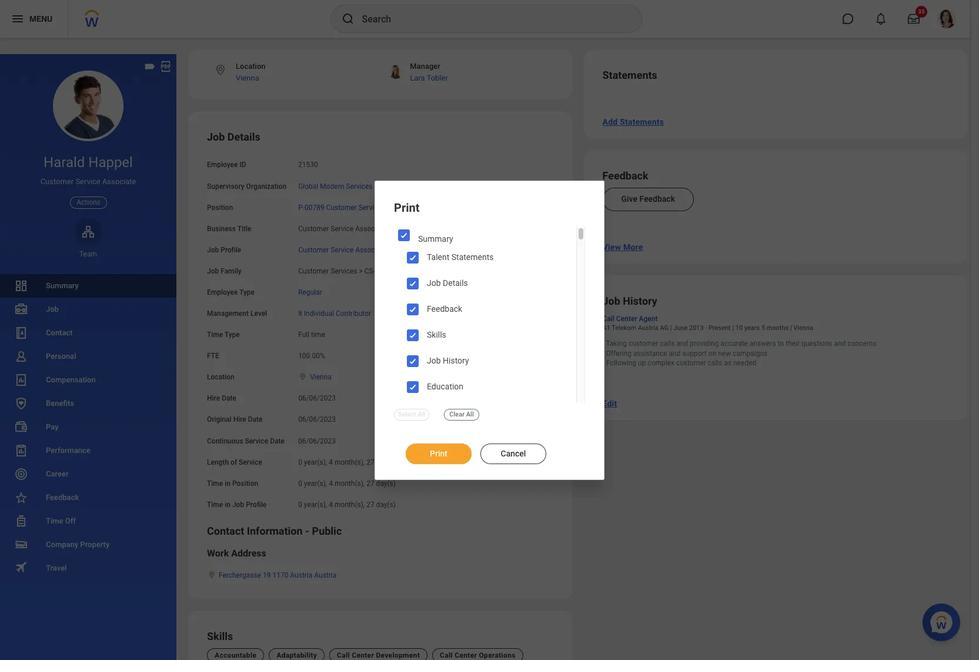 Task type: vqa. For each thing, say whether or not it's contained in the screenshot.


Task type: locate. For each thing, give the bounding box(es) containing it.
career image
[[14, 467, 28, 481]]

service inside job family element
[[408, 267, 431, 275]]

month(s), inside length of service 'element'
[[335, 458, 365, 466]]

1 in from the top
[[225, 479, 231, 488]]

location image left location vienna on the left
[[214, 64, 227, 76]]

associate inside customer service associate link
[[355, 246, 387, 254]]

type down management
[[225, 331, 240, 339]]

3 4 from the top
[[329, 500, 333, 509]]

notifications large image
[[875, 13, 887, 25]]

call up a1
[[603, 315, 615, 323]]

1 horizontal spatial hire
[[233, 416, 246, 424]]

0 vertical spatial vienna
[[236, 74, 259, 83]]

employee left the id
[[207, 161, 238, 169]]

statements inside the summary element
[[452, 252, 494, 262]]

profile down time in position
[[246, 500, 267, 509]]

year(s), inside time in position element
[[304, 479, 327, 488]]

call right adaptability
[[337, 651, 350, 659]]

year(s), for length of service
[[304, 458, 327, 466]]

associate down happel
[[102, 177, 136, 186]]

1 horizontal spatial date
[[248, 416, 263, 424]]

history up the education
[[443, 356, 469, 365]]

following
[[606, 359, 637, 367]]

center up telekom
[[617, 315, 637, 323]]

job left family
[[207, 267, 219, 275]]

performance
[[46, 446, 91, 455]]

location image
[[214, 64, 227, 76], [298, 373, 308, 381]]

time down length
[[207, 479, 223, 488]]

1 vertical spatial 27
[[367, 479, 375, 488]]

information
[[247, 525, 303, 537]]

4 check small image from the top
[[406, 380, 420, 394]]

personal image
[[14, 349, 28, 364]]

type up management level
[[239, 288, 255, 296]]

0 horizontal spatial austria
[[290, 571, 313, 579]]

contact inside contact information - public group
[[207, 525, 244, 537]]

complex
[[648, 359, 675, 367]]

feedback inside navigation pane region
[[46, 493, 79, 502]]

check small image for summary
[[397, 228, 411, 242]]

3 check small image from the top
[[406, 354, 420, 368]]

0 vertical spatial year(s),
[[304, 458, 327, 466]]

details up the id
[[228, 131, 261, 143]]

fte element
[[298, 345, 325, 361]]

06/06/2023 up continuous service date "element"
[[298, 416, 336, 424]]

2 month(s), from the top
[[335, 479, 365, 488]]

1 horizontal spatial contact
[[207, 525, 244, 537]]

1 horizontal spatial job details
[[427, 278, 468, 288]]

statements for talent statements
[[452, 252, 494, 262]]

1 vertical spatial employee
[[207, 288, 238, 296]]

1 vertical spatial summary
[[46, 281, 79, 290]]

customer down 00789
[[298, 225, 329, 233]]

in down time in position
[[225, 500, 231, 509]]

hire right original
[[233, 416, 246, 424]]

print down clear all button
[[430, 449, 448, 458]]

service down harald happel
[[76, 177, 100, 186]]

4 inside length of service 'element'
[[329, 458, 333, 466]]

travel link
[[0, 557, 176, 580]]

call center development button
[[329, 648, 428, 660]]

0 year(s), 4 month(s), 27 day(s) up the time in job profile element
[[298, 479, 396, 488]]

0 horizontal spatial date
[[222, 394, 236, 403]]

in for job
[[225, 500, 231, 509]]

print dialog
[[375, 180, 605, 660]]

2 check small image from the top
[[406, 276, 420, 291]]

contact for contact information - public
[[207, 525, 244, 537]]

27 inside the time in job profile element
[[367, 500, 375, 509]]

calls down ag
[[660, 340, 675, 348]]

0 year(s), 4 month(s), 27 day(s) down time in position element
[[298, 500, 396, 509]]

1 horizontal spatial profile
[[246, 500, 267, 509]]

1 0 from the top
[[298, 458, 302, 466]]

27
[[367, 458, 375, 466], [367, 479, 375, 488], [367, 500, 375, 509]]

time off image
[[14, 514, 28, 528]]

100.00%
[[298, 352, 325, 360]]

a1 telekom austria ag   |   june 2013 - present | 10 years 5 months | vienna
[[603, 324, 814, 332]]

0 year(s), 4 month(s), 27 day(s) up time in position element
[[298, 458, 396, 466]]

00789
[[305, 203, 325, 212]]

travel
[[46, 564, 67, 572]]

summary image
[[14, 279, 28, 293]]

support
[[683, 349, 707, 357]]

0 vertical spatial services
[[346, 182, 373, 190]]

1 month(s), from the top
[[335, 458, 365, 466]]

team link
[[75, 218, 102, 259]]

1 vertical spatial date
[[248, 416, 263, 424]]

- left dach
[[432, 182, 434, 190]]

feedback up time off
[[46, 493, 79, 502]]

1 horizontal spatial vienna link
[[310, 371, 332, 381]]

check small image for job history
[[406, 354, 420, 368]]

search image
[[341, 12, 355, 26]]

2 horizontal spatial center
[[617, 315, 637, 323]]

1 4 from the top
[[329, 458, 333, 466]]

date for service
[[270, 437, 285, 445]]

0 vertical spatial in
[[225, 479, 231, 488]]

print down support
[[394, 200, 420, 214]]

year(s), for time in job profile
[[304, 500, 327, 509]]

cs-
[[365, 267, 375, 275]]

region
[[394, 434, 585, 465]]

customer service associate up customer service associate link
[[298, 225, 387, 233]]

0 horizontal spatial job details
[[207, 131, 261, 143]]

0 vertical spatial 27
[[367, 458, 375, 466]]

27 inside length of service 'element'
[[367, 458, 375, 466]]

2 vertical spatial year(s),
[[304, 500, 327, 509]]

company
[[46, 540, 78, 549]]

27 inside time in position element
[[367, 479, 375, 488]]

1 horizontal spatial vienna
[[310, 373, 332, 381]]

length of service
[[207, 458, 262, 466]]

austria down agent
[[638, 324, 659, 332]]

3 06/06/2023 from the top
[[298, 437, 336, 445]]

date up continuous service date
[[248, 416, 263, 424]]

year(s), down continuous service date "element"
[[304, 458, 327, 466]]

2 27 from the top
[[367, 479, 375, 488]]

compensation
[[46, 375, 96, 384]]

4 inside the time in job profile element
[[329, 500, 333, 509]]

feedback image
[[14, 491, 28, 505]]

customer
[[40, 177, 74, 186], [326, 203, 357, 212], [298, 225, 329, 233], [298, 246, 329, 254], [298, 267, 329, 275], [375, 267, 406, 275]]

0 for time in position
[[298, 479, 302, 488]]

0 vertical spatial type
[[239, 288, 255, 296]]

day(s) inside the time in job profile element
[[376, 500, 396, 509]]

0 vertical spatial employee
[[207, 161, 238, 169]]

view team image
[[81, 225, 95, 239]]

list
[[0, 274, 176, 580]]

year(s),
[[304, 458, 327, 466], [304, 479, 327, 488], [304, 500, 327, 509]]

customer
[[629, 340, 659, 348], [677, 359, 706, 367]]

3 0 year(s), 4 month(s), 27 day(s) from the top
[[298, 500, 396, 509]]

1 year(s), from the top
[[304, 458, 327, 466]]

1 vertical spatial location image
[[298, 373, 308, 381]]

1 vertical spatial customer service associate
[[298, 225, 387, 233]]

21530
[[298, 161, 318, 169]]

06/06/2023 down "original hire date" "element"
[[298, 437, 336, 445]]

0 vertical spatial skills
[[427, 330, 446, 339]]

1 vertical spatial job history
[[427, 356, 469, 365]]

06/06/2023 for original hire date
[[298, 416, 336, 424]]

call inside 'link'
[[603, 315, 615, 323]]

0 vertical spatial details
[[228, 131, 261, 143]]

1 06/06/2023 from the top
[[298, 394, 336, 403]]

hire up original
[[207, 394, 220, 403]]

2 vertical spatial customer service associate
[[298, 246, 387, 254]]

1 horizontal spatial global
[[384, 182, 404, 190]]

0 vertical spatial job history
[[603, 295, 658, 307]]

history up call center agent 'link'
[[623, 295, 658, 307]]

month(s), up the time in job profile element
[[335, 479, 365, 488]]

4 up time in position element
[[329, 458, 333, 466]]

job down time in position
[[232, 500, 244, 509]]

1 horizontal spatial customer
[[677, 359, 706, 367]]

customer service associate down harald happel
[[40, 177, 136, 186]]

center inside 'link'
[[617, 315, 637, 323]]

business
[[207, 225, 236, 233]]

time down time in position
[[207, 500, 223, 509]]

view printable version (pdf) image
[[159, 60, 172, 73]]

contact for contact
[[46, 328, 73, 337]]

3 day(s) from the top
[[376, 500, 396, 509]]

customer service associate for customer service associate link
[[298, 246, 387, 254]]

1 vertical spatial location
[[207, 373, 235, 381]]

view more button
[[598, 235, 648, 259]]

center left operations
[[455, 651, 477, 659]]

services left > at the left
[[331, 267, 357, 275]]

call center agent
[[603, 315, 658, 323]]

history
[[623, 295, 658, 307], [443, 356, 469, 365]]

service up customer service associate link
[[331, 225, 354, 233]]

summary link
[[0, 274, 176, 298]]

education
[[427, 382, 464, 391]]

1 horizontal spatial print
[[430, 449, 448, 458]]

2 vertical spatial date
[[270, 437, 285, 445]]

0 year(s), 4 month(s), 27 day(s) for length of service
[[298, 458, 396, 466]]

skills up the education
[[427, 330, 446, 339]]

accurate
[[721, 340, 748, 348]]

contact image
[[14, 326, 28, 340]]

give
[[622, 194, 638, 204]]

1 horizontal spatial details
[[443, 278, 468, 288]]

check small image
[[397, 228, 411, 242], [406, 302, 420, 316], [406, 328, 420, 342]]

job details inside group
[[207, 131, 261, 143]]

property
[[80, 540, 110, 549]]

3 month(s), from the top
[[335, 500, 365, 509]]

1 vertical spatial day(s)
[[376, 479, 396, 488]]

1 horizontal spatial calls
[[708, 359, 723, 367]]

taking
[[606, 340, 627, 348]]

history inside the summary element
[[443, 356, 469, 365]]

2 vertical spatial 06/06/2023
[[298, 437, 336, 445]]

1 horizontal spatial call
[[440, 651, 453, 659]]

skills
[[427, 330, 446, 339], [207, 630, 233, 642]]

call for call center development
[[337, 651, 350, 659]]

1 vertical spatial vienna
[[794, 324, 814, 332]]

year(s), inside length of service 'element'
[[304, 458, 327, 466]]

| right months
[[791, 324, 792, 332]]

vienna inside location vienna
[[236, 74, 259, 83]]

2 4 from the top
[[329, 479, 333, 488]]

location image down 100.00%
[[298, 373, 308, 381]]

0 vertical spatial 0
[[298, 458, 302, 466]]

manager
[[410, 62, 441, 71]]

global down 21530 at left top
[[298, 182, 318, 190]]

time inside list
[[46, 517, 63, 525]]

service down business title element
[[331, 246, 354, 254]]

1 vertical spatial details
[[443, 278, 468, 288]]

2 vertical spatial 27
[[367, 500, 375, 509]]

0 inside time in position element
[[298, 479, 302, 488]]

statements for add statements
[[620, 117, 664, 126]]

austria down public
[[314, 571, 337, 579]]

type for employee type
[[239, 288, 255, 296]]

time in job profile element
[[298, 493, 396, 509]]

time in position element
[[298, 472, 396, 488]]

4 up the time in job profile element
[[329, 479, 333, 488]]

print
[[394, 200, 420, 214], [430, 449, 448, 458]]

1 0 year(s), 4 month(s), 27 day(s) from the top
[[298, 458, 396, 466]]

customer services > cs-customer service
[[298, 267, 431, 275]]

feedback inside button
[[640, 194, 675, 204]]

2 vertical spatial 0 year(s), 4 month(s), 27 day(s)
[[298, 500, 396, 509]]

month(s), down time in position element
[[335, 500, 365, 509]]

| left 10
[[733, 324, 734, 332]]

1 vertical spatial 0
[[298, 479, 302, 488]]

0 vertical spatial check small image
[[397, 228, 411, 242]]

lara tobler link
[[410, 74, 448, 83]]

contact inside contact link
[[46, 328, 73, 337]]

feedback inside the summary element
[[427, 304, 463, 314]]

in
[[225, 479, 231, 488], [225, 500, 231, 509]]

talent
[[427, 252, 450, 262]]

pay image
[[14, 420, 28, 434]]

development
[[376, 651, 420, 659]]

work
[[207, 548, 229, 559]]

vienna
[[236, 74, 259, 83], [794, 324, 814, 332], [310, 373, 332, 381]]

0 vertical spatial 4
[[329, 458, 333, 466]]

statements up add statements
[[603, 69, 658, 81]]

day(s) inside length of service 'element'
[[376, 458, 396, 466]]

check small image for job details
[[406, 276, 420, 291]]

global modern services >> global support - dach group link
[[298, 180, 475, 190]]

2 year(s), from the top
[[304, 479, 327, 488]]

feedback down talent
[[427, 304, 463, 314]]

2 vertical spatial day(s)
[[376, 500, 396, 509]]

associate down global modern services >> global support - dach group at the top left of the page
[[383, 203, 415, 212]]

time left off
[[46, 517, 63, 525]]

continuous
[[207, 437, 243, 445]]

day(s) up the time in job profile element
[[376, 479, 396, 488]]

call for call center operations
[[440, 651, 453, 659]]

4
[[329, 458, 333, 466], [329, 479, 333, 488], [329, 500, 333, 509]]

adaptability button
[[269, 648, 325, 660]]

customer up assistance
[[629, 340, 659, 348]]

2 day(s) from the top
[[376, 479, 396, 488]]

2 employee from the top
[[207, 288, 238, 296]]

month(s), up time in position element
[[335, 458, 365, 466]]

2 vertical spatial 0
[[298, 500, 302, 509]]

center for agent
[[617, 315, 637, 323]]

customer up business title element
[[326, 203, 357, 212]]

and
[[677, 340, 688, 348], [835, 340, 846, 348], [669, 349, 681, 357]]

call for call center agent
[[603, 315, 615, 323]]

0 horizontal spatial |
[[671, 324, 672, 332]]

1 vertical spatial month(s),
[[335, 479, 365, 488]]

day(s) inside time in position element
[[376, 479, 396, 488]]

day(s) for time in position
[[376, 479, 396, 488]]

customer service associate for business title element
[[298, 225, 387, 233]]

month(s), inside the time in job profile element
[[335, 500, 365, 509]]

service down talent
[[408, 267, 431, 275]]

1 vertical spatial contact
[[207, 525, 244, 537]]

print inside button
[[430, 449, 448, 458]]

1 vertical spatial 06/06/2023
[[298, 416, 336, 424]]

view more
[[603, 242, 643, 252]]

1 27 from the top
[[367, 458, 375, 466]]

year(s), inside the time in job profile element
[[304, 500, 327, 509]]

contact up personal
[[46, 328, 73, 337]]

location inside job details group
[[207, 373, 235, 381]]

0 vertical spatial customer service associate
[[40, 177, 136, 186]]

new
[[718, 349, 731, 357]]

0 horizontal spatial vienna link
[[236, 74, 259, 83]]

year(s), up the time in job profile element
[[304, 479, 327, 488]]

27 up the time in job profile element
[[367, 479, 375, 488]]

0 horizontal spatial customer
[[629, 340, 659, 348]]

check small image for talent statements
[[406, 251, 420, 265]]

0 year(s), 4 month(s), 27 day(s)
[[298, 458, 396, 466], [298, 479, 396, 488], [298, 500, 396, 509]]

regular link
[[298, 286, 322, 296]]

day(s) down time in position element
[[376, 500, 396, 509]]

0 vertical spatial day(s)
[[376, 458, 396, 466]]

business title element
[[298, 218, 387, 233]]

cancel button
[[481, 443, 547, 464]]

0 year(s), 4 month(s), 27 day(s) for time in job profile
[[298, 500, 396, 509]]

date left continuous service date "element"
[[270, 437, 285, 445]]

vienna link
[[236, 74, 259, 83], [310, 371, 332, 381]]

contact information - public group
[[207, 524, 553, 580]]

1 vertical spatial 0 year(s), 4 month(s), 27 day(s)
[[298, 479, 396, 488]]

summary
[[418, 234, 453, 243], [46, 281, 79, 290]]

profile
[[221, 246, 241, 254], [246, 500, 267, 509]]

summary up job link
[[46, 281, 79, 290]]

region containing print
[[394, 434, 585, 465]]

associate down p-00789 customer service associate
[[355, 225, 387, 233]]

job image
[[14, 302, 28, 316]]

job details up employee id
[[207, 131, 261, 143]]

edit button
[[598, 392, 622, 415]]

years
[[745, 324, 760, 332]]

1 horizontal spatial location image
[[298, 373, 308, 381]]

2 0 from the top
[[298, 479, 302, 488]]

3 0 from the top
[[298, 500, 302, 509]]

3 year(s), from the top
[[304, 500, 327, 509]]

0 horizontal spatial history
[[443, 356, 469, 365]]

give feedback
[[622, 194, 675, 204]]

2 vertical spatial month(s),
[[335, 500, 365, 509]]

list containing summary
[[0, 274, 176, 580]]

1 horizontal spatial center
[[455, 651, 477, 659]]

0 vertical spatial profile
[[221, 246, 241, 254]]

calls down on
[[708, 359, 723, 367]]

tobler
[[427, 74, 448, 83]]

position up business
[[207, 203, 233, 212]]

position
[[207, 203, 233, 212], [232, 479, 258, 488]]

0 horizontal spatial job history
[[427, 356, 469, 365]]

job inside job link
[[46, 305, 59, 314]]

month(s), inside time in position element
[[335, 479, 365, 488]]

1 vertical spatial profile
[[246, 500, 267, 509]]

location for location
[[207, 373, 235, 381]]

1 vertical spatial 4
[[329, 479, 333, 488]]

months
[[767, 324, 789, 332]]

statements inside button
[[620, 117, 664, 126]]

needed
[[734, 359, 757, 367]]

customer inside business title element
[[298, 225, 329, 233]]

time
[[311, 331, 325, 339]]

banner
[[0, 0, 971, 38]]

0 for time in job profile
[[298, 500, 302, 509]]

0 horizontal spatial profile
[[221, 246, 241, 254]]

0 vertical spatial history
[[623, 295, 658, 307]]

year(s), for time in position
[[304, 479, 327, 488]]

0 vertical spatial location
[[236, 62, 266, 71]]

0 vertical spatial contact
[[46, 328, 73, 337]]

check small image
[[406, 251, 420, 265], [406, 276, 420, 291], [406, 354, 420, 368], [406, 380, 420, 394]]

in down length of service at the left bottom
[[225, 479, 231, 488]]

2 06/06/2023 from the top
[[298, 416, 336, 424]]

2 vertical spatial statements
[[452, 252, 494, 262]]

2 0 year(s), 4 month(s), 27 day(s) from the top
[[298, 479, 396, 488]]

to
[[778, 340, 784, 348]]

0 for length of service
[[298, 458, 302, 466]]

- left public
[[305, 525, 309, 537]]

1 vertical spatial vienna link
[[310, 371, 332, 381]]

customer service associate down business title element
[[298, 246, 387, 254]]

region inside the print dialog
[[394, 434, 585, 465]]

2 vertical spatial vienna
[[310, 373, 332, 381]]

job details inside the summary element
[[427, 278, 468, 288]]

job history up the education
[[427, 356, 469, 365]]

8 individual contributor link
[[298, 307, 371, 318]]

contact link
[[0, 321, 176, 345]]

details inside the summary element
[[443, 278, 468, 288]]

0 vertical spatial print
[[394, 200, 420, 214]]

0 horizontal spatial print
[[394, 200, 420, 214]]

calls
[[660, 340, 675, 348], [708, 359, 723, 367]]

06/06/2023 for continuous service date
[[298, 437, 336, 445]]

1 vertical spatial services
[[331, 267, 357, 275]]

month(s),
[[335, 458, 365, 466], [335, 479, 365, 488], [335, 500, 365, 509]]

day(s) for length of service
[[376, 458, 396, 466]]

0 vertical spatial hire
[[207, 394, 220, 403]]

questions
[[802, 340, 833, 348]]

job right job icon
[[46, 305, 59, 314]]

0 vertical spatial 06/06/2023
[[298, 394, 336, 403]]

0 horizontal spatial center
[[352, 651, 374, 659]]

service down >>
[[359, 203, 382, 212]]

add
[[603, 117, 618, 126]]

date up original hire date
[[222, 394, 236, 403]]

1 vertical spatial position
[[232, 479, 258, 488]]

0 vertical spatial month(s),
[[335, 458, 365, 466]]

0 horizontal spatial skills
[[207, 630, 233, 642]]

time for time off
[[46, 517, 63, 525]]

0 inside length of service 'element'
[[298, 458, 302, 466]]

1 check small image from the top
[[406, 251, 420, 265]]

>>
[[374, 182, 382, 190]]

1 horizontal spatial location
[[236, 62, 266, 71]]

27 for time in job profile
[[367, 500, 375, 509]]

summary inside the print dialog
[[418, 234, 453, 243]]

harald happel
[[44, 154, 133, 171]]

center left "development"
[[352, 651, 374, 659]]

austria right 1170
[[290, 571, 313, 579]]

day(s) up time in position element
[[376, 458, 396, 466]]

3 27 from the top
[[367, 500, 375, 509]]

1 day(s) from the top
[[376, 458, 396, 466]]

contact up work
[[207, 525, 244, 537]]

in for position
[[225, 479, 231, 488]]

year(s), up public
[[304, 500, 327, 509]]

position up 'time in job profile'
[[232, 479, 258, 488]]

06/06/2023
[[298, 394, 336, 403], [298, 416, 336, 424], [298, 437, 336, 445]]

1 employee from the top
[[207, 161, 238, 169]]

| right ag
[[671, 324, 672, 332]]

4 inside time in position element
[[329, 479, 333, 488]]

management level
[[207, 309, 267, 318]]

0 inside the time in job profile element
[[298, 500, 302, 509]]

career link
[[0, 462, 176, 486]]

1 vertical spatial job details
[[427, 278, 468, 288]]

time type
[[207, 331, 240, 339]]

2 in from the top
[[225, 500, 231, 509]]

summary inside navigation pane region
[[46, 281, 79, 290]]

profile up family
[[221, 246, 241, 254]]

full
[[298, 331, 309, 339]]

0 horizontal spatial vienna
[[236, 74, 259, 83]]



Task type: describe. For each thing, give the bounding box(es) containing it.
1 horizontal spatial history
[[623, 295, 658, 307]]

date for hire
[[248, 416, 263, 424]]

clear
[[450, 410, 465, 418]]

ferchergasse
[[219, 571, 261, 579]]

service inside business title element
[[331, 225, 354, 233]]

navigation pane region
[[0, 54, 176, 660]]

call center operations button
[[432, 648, 523, 660]]

center for operations
[[455, 651, 477, 659]]

continuous service date
[[207, 437, 285, 445]]

job history inside the summary element
[[427, 356, 469, 365]]

0 vertical spatial statements
[[603, 69, 658, 81]]

benefits image
[[14, 397, 28, 411]]

job up call center agent 'link'
[[603, 295, 621, 307]]

answers
[[750, 340, 776, 348]]

time for time in job profile
[[207, 500, 223, 509]]

time for time type
[[207, 331, 223, 339]]

accountable button
[[207, 648, 264, 660]]

group
[[456, 182, 475, 190]]

june
[[674, 324, 688, 332]]

and up complex
[[669, 349, 681, 357]]

job profile
[[207, 246, 241, 254]]

ferchergasse 19 1170 austria austria
[[219, 571, 337, 579]]

full time
[[298, 331, 325, 339]]

vienna inside job details group
[[310, 373, 332, 381]]

job up employee id
[[207, 131, 225, 143]]

customer service associate inside navigation pane region
[[40, 177, 136, 186]]

month(s), for length of service
[[335, 458, 365, 466]]

1 vertical spatial skills
[[207, 630, 233, 642]]

a1
[[603, 324, 611, 332]]

ag
[[660, 324, 669, 332]]

clear all
[[450, 410, 474, 418]]

employee type
[[207, 288, 255, 296]]

customer inside navigation pane region
[[40, 177, 74, 186]]

offering
[[606, 349, 632, 357]]

0 year(s), 4 month(s), 27 day(s) for time in position
[[298, 479, 396, 488]]

0 vertical spatial location image
[[214, 64, 227, 76]]

time off
[[46, 517, 76, 525]]

clear all button
[[444, 409, 479, 420]]

telekom
[[612, 324, 637, 332]]

team harald happel element
[[75, 249, 102, 259]]

modern
[[320, 182, 344, 190]]

service down original hire date
[[245, 437, 268, 445]]

employee id element
[[298, 154, 318, 170]]

- inside job details group
[[432, 182, 434, 190]]

associate inside business title element
[[355, 225, 387, 233]]

1 vertical spatial customer
[[677, 359, 706, 367]]

family
[[221, 267, 242, 275]]

profile logan mcneil element
[[931, 6, 964, 32]]

regular
[[298, 288, 322, 296]]

- inside group
[[305, 525, 309, 537]]

0 vertical spatial customer
[[629, 340, 659, 348]]

skills inside the summary element
[[427, 330, 446, 339]]

p-
[[298, 203, 305, 212]]

time in position
[[207, 479, 258, 488]]

employee for employee type
[[207, 288, 238, 296]]

more
[[624, 242, 643, 252]]

team
[[79, 250, 97, 258]]

check small image for feedback
[[406, 302, 420, 316]]

customer down business title element
[[298, 246, 329, 254]]

benefits
[[46, 399, 74, 408]]

call center operations
[[440, 651, 516, 659]]

pay
[[46, 422, 59, 431]]

service inside navigation pane region
[[76, 177, 100, 186]]

feedback link
[[0, 486, 176, 509]]

job family element
[[298, 260, 431, 276]]

add statements
[[603, 117, 664, 126]]

27 for length of service
[[367, 458, 375, 466]]

19
[[263, 571, 271, 579]]

3 | from the left
[[791, 324, 792, 332]]

career
[[46, 469, 69, 478]]

adaptability
[[277, 651, 317, 659]]

0 vertical spatial date
[[222, 394, 236, 403]]

2 | from the left
[[733, 324, 734, 332]]

1 vertical spatial hire
[[233, 416, 246, 424]]

- left taking
[[603, 340, 605, 348]]

2 global from the left
[[384, 182, 404, 190]]

original
[[207, 416, 232, 424]]

talent statements
[[427, 252, 494, 262]]

address
[[231, 548, 266, 559]]

service right of
[[239, 458, 262, 466]]

0 horizontal spatial hire
[[207, 394, 220, 403]]

- right 2013
[[706, 324, 707, 332]]

0 vertical spatial calls
[[660, 340, 675, 348]]

original hire date
[[207, 416, 263, 424]]

1 global from the left
[[298, 182, 318, 190]]

time for time in position
[[207, 479, 223, 488]]

1170
[[273, 571, 289, 579]]

1 vertical spatial calls
[[708, 359, 723, 367]]

full time element
[[298, 328, 325, 339]]

and left concerns
[[835, 340, 846, 348]]

month(s), for time in job profile
[[335, 500, 365, 509]]

actions
[[77, 198, 100, 206]]

print button
[[406, 443, 472, 464]]

performance image
[[14, 444, 28, 458]]

personal link
[[0, 345, 176, 368]]

check small image for skills
[[406, 328, 420, 342]]

id
[[240, 161, 246, 169]]

company property image
[[14, 538, 28, 552]]

time off link
[[0, 509, 176, 533]]

give feedback button
[[603, 188, 694, 211]]

27 for time in position
[[367, 479, 375, 488]]

hire date
[[207, 394, 236, 403]]

job family
[[207, 267, 242, 275]]

check small image for education
[[406, 380, 420, 394]]

call center agent link
[[603, 312, 658, 323]]

p-00789 customer service associate link
[[298, 201, 415, 212]]

- left following at the right of page
[[603, 359, 605, 367]]

off
[[65, 517, 76, 525]]

job link
[[0, 298, 176, 321]]

cancel
[[501, 449, 526, 458]]

customer service associate link
[[298, 243, 387, 254]]

length of service element
[[298, 451, 396, 467]]

0 vertical spatial vienna link
[[236, 74, 259, 83]]

travel image
[[14, 560, 28, 574]]

as
[[724, 359, 732, 367]]

all
[[466, 410, 474, 418]]

0 vertical spatial position
[[207, 203, 233, 212]]

on
[[709, 349, 717, 357]]

location image
[[207, 571, 216, 579]]

compensation link
[[0, 368, 176, 392]]

associate inside p-00789 customer service associate link
[[383, 203, 415, 212]]

5
[[762, 324, 765, 332]]

job details group
[[207, 130, 553, 510]]

10
[[736, 324, 743, 332]]

- taking customer calls and providing accurate answers to their questions and concerns - offering assistance and support on new campaigns - following up complex customer calls as needed
[[603, 340, 877, 367]]

dach
[[436, 182, 454, 190]]

1 horizontal spatial austria
[[314, 571, 337, 579]]

employee for employee id
[[207, 161, 238, 169]]

and up the support
[[677, 340, 688, 348]]

view
[[603, 242, 621, 252]]

- left offering at bottom
[[603, 349, 605, 357]]

center for development
[[352, 651, 374, 659]]

4 for time in position
[[329, 479, 333, 488]]

tag image
[[144, 60, 156, 73]]

add statements button
[[598, 110, 669, 134]]

location vienna
[[236, 62, 266, 83]]

associate inside navigation pane region
[[102, 177, 136, 186]]

providing
[[690, 340, 719, 348]]

present
[[709, 324, 731, 332]]

day(s) for time in job profile
[[376, 500, 396, 509]]

4 for length of service
[[329, 458, 333, 466]]

public
[[312, 525, 342, 537]]

2 horizontal spatial vienna
[[794, 324, 814, 332]]

work address
[[207, 548, 266, 559]]

1 | from the left
[[671, 324, 672, 332]]

details inside group
[[228, 131, 261, 143]]

location image inside job details group
[[298, 373, 308, 381]]

time in job profile
[[207, 500, 267, 509]]

>
[[359, 267, 363, 275]]

services inside job family element
[[331, 267, 357, 275]]

individual
[[304, 309, 334, 318]]

original hire date element
[[298, 409, 336, 424]]

supervisory organization
[[207, 182, 287, 190]]

call center development
[[337, 651, 420, 659]]

job up the education
[[427, 356, 441, 365]]

8
[[298, 309, 302, 318]]

month(s), for time in position
[[335, 479, 365, 488]]

management
[[207, 309, 249, 318]]

personal
[[46, 352, 76, 361]]

type for time type
[[225, 331, 240, 339]]

06/06/2023 for hire date
[[298, 394, 336, 403]]

employee id
[[207, 161, 246, 169]]

summary element
[[406, 241, 577, 396]]

location for location vienna
[[236, 62, 266, 71]]

up
[[638, 359, 646, 367]]

4 for time in job profile
[[329, 500, 333, 509]]

job down talent
[[427, 278, 441, 288]]

inbox large image
[[908, 13, 920, 25]]

job details button
[[207, 131, 261, 143]]

lara
[[410, 74, 425, 83]]

job down business
[[207, 246, 219, 254]]

concerns
[[848, 340, 877, 348]]

title
[[237, 225, 251, 233]]

hire date element
[[298, 387, 336, 403]]

customer up regular "link"
[[298, 267, 329, 275]]

customer right > at the left
[[375, 267, 406, 275]]

compensation image
[[14, 373, 28, 387]]

2 horizontal spatial austria
[[638, 324, 659, 332]]

continuous service date element
[[298, 430, 336, 446]]

feedback up give
[[603, 169, 649, 182]]

performance link
[[0, 439, 176, 462]]



